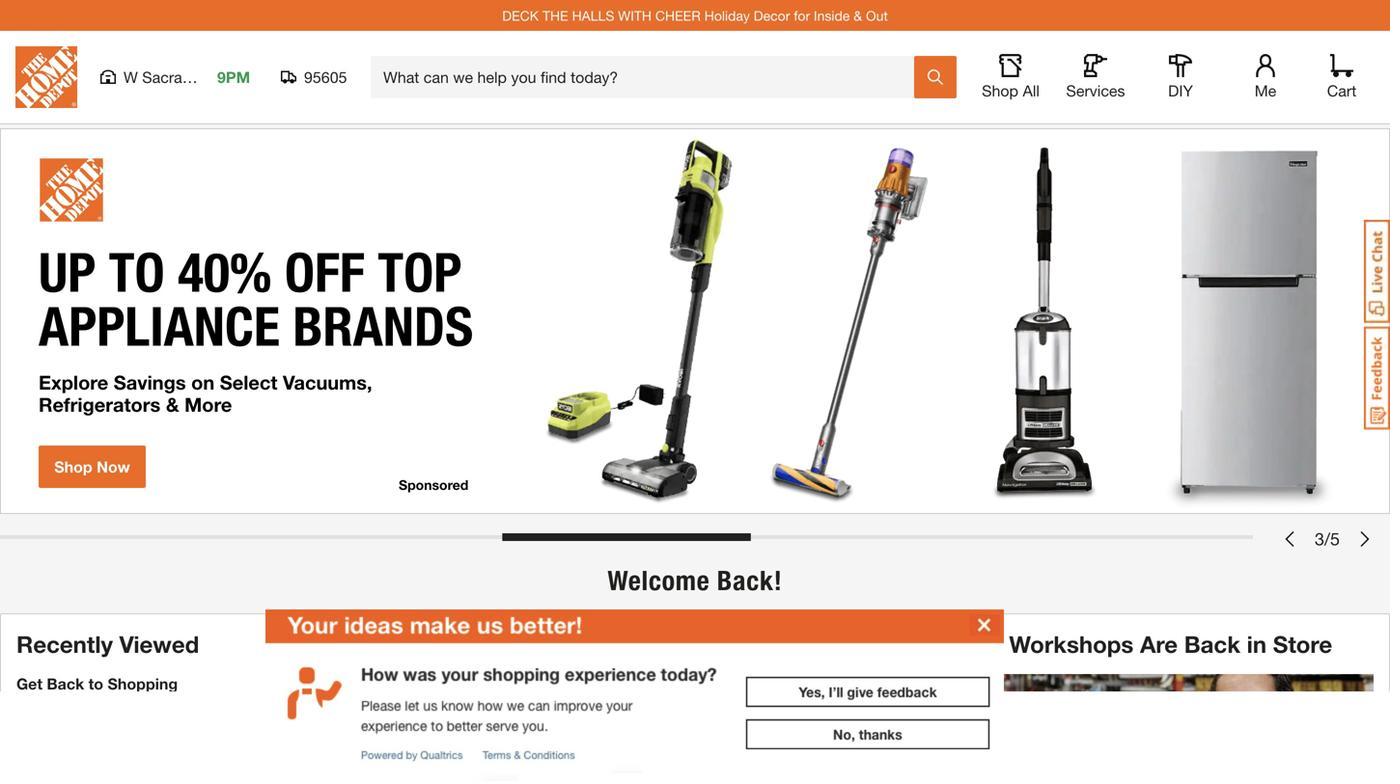 Task type: describe. For each thing, give the bounding box(es) containing it.
workshops
[[1009, 631, 1134, 658]]

check
[[16, 710, 61, 728]]

secs
[[699, 732, 731, 751]]

deck the halls with cheer holiday decor for inside & out link
[[502, 7, 888, 23]]

9pm
[[217, 68, 250, 86]]

0 horizontal spatial in
[[555, 732, 567, 751]]

halls
[[572, 7, 614, 23]]

previous slide image
[[1282, 532, 1298, 547]]

sales
[[283, 710, 318, 728]]

bathroom sinks & faucets product image image
[[495, 769, 615, 785]]

live chat image
[[1364, 220, 1390, 323]]

diy
[[1168, 82, 1193, 100]]

bathroom
[[485, 660, 594, 687]]

back!
[[717, 565, 783, 598]]

kids workshops are back in store
[[954, 631, 1333, 658]]

the home depot logo image
[[15, 46, 77, 108]]

deck
[[502, 7, 539, 23]]

services
[[1066, 82, 1125, 100]]

to inside up to 55% off select bathroom fixtures & vanities today only! free delivery
[[523, 631, 545, 658]]

off
[[607, 631, 636, 658]]

inside
[[814, 7, 850, 23]]

special buy logo image
[[828, 634, 905, 712]]

shop all
[[982, 82, 1040, 100]]

95605
[[304, 68, 347, 86]]

1 horizontal spatial for
[[794, 7, 810, 23]]

with
[[618, 7, 652, 23]]

feedback link image
[[1364, 326, 1390, 431]]

me button
[[1235, 54, 1297, 100]]

0 horizontal spatial for
[[192, 710, 211, 728]]

16
[[619, 732, 636, 751]]

holiday
[[705, 7, 750, 23]]

up
[[485, 631, 516, 658]]

recently
[[16, 631, 113, 658]]

services button
[[1065, 54, 1127, 100]]

hrs
[[593, 732, 614, 751]]

& inside up to 55% off select bathroom fixtures & vanities today only! free delivery
[[696, 660, 712, 687]]

shopping
[[108, 675, 178, 694]]

latest
[[241, 710, 279, 728]]

the
[[215, 710, 237, 728]]

kids workshops image
[[954, 675, 1374, 785]]

sacramento
[[142, 68, 226, 86]]

are
[[1140, 631, 1178, 658]]

1 horizontal spatial back
[[1184, 631, 1241, 658]]

ends
[[516, 732, 551, 751]]

store
[[1273, 631, 1333, 658]]

recently viewed
[[16, 631, 199, 658]]

55%
[[552, 631, 600, 658]]

0 vertical spatial &
[[854, 7, 862, 23]]

toilets & tubs product image image
[[635, 769, 755, 785]]

me
[[1255, 82, 1277, 100]]



Task type: vqa. For each thing, say whether or not it's contained in the screenshot.
Width at the left bottom
no



Task type: locate. For each thing, give the bounding box(es) containing it.
viewed
[[119, 631, 199, 658]]

back right are
[[1184, 631, 1241, 658]]

95605 button
[[281, 68, 348, 87]]

w sacramento 9pm
[[124, 68, 250, 86]]

free delivery
[[581, 691, 682, 712]]

1 horizontal spatial in
[[1247, 631, 1267, 658]]

cheer
[[655, 7, 701, 23]]

next slide image
[[1358, 532, 1373, 547]]

weekly
[[119, 710, 166, 728]]

0 vertical spatial for
[[794, 7, 810, 23]]

to up our
[[89, 675, 103, 694]]

& down the select
[[696, 660, 712, 687]]

0 horizontal spatial &
[[696, 660, 712, 687]]

ad
[[170, 710, 188, 728]]

today only!
[[485, 691, 576, 712]]

in
[[1247, 631, 1267, 658], [555, 732, 567, 751]]

welcome back!
[[608, 565, 783, 598]]

out
[[65, 710, 87, 728]]

to up bathroom
[[523, 631, 545, 658]]

1 vertical spatial back
[[47, 675, 84, 694]]

1 vertical spatial to
[[89, 675, 103, 694]]

1 horizontal spatial to
[[523, 631, 545, 658]]

vanities
[[718, 660, 804, 687]]

3
[[1315, 529, 1325, 550]]

in left 11
[[555, 732, 567, 751]]

ends in 11 hrs 16 mins 45 secs
[[516, 732, 731, 751]]

1 horizontal spatial &
[[854, 7, 862, 23]]

shop all button
[[980, 54, 1042, 100]]

select
[[643, 631, 712, 658]]

shop
[[982, 82, 1019, 100]]

the
[[543, 7, 568, 23]]

get
[[16, 675, 42, 694]]

our
[[92, 710, 114, 728]]

0 vertical spatial in
[[1247, 631, 1267, 658]]

cart
[[1327, 82, 1357, 100]]

for
[[794, 7, 810, 23], [192, 710, 211, 728]]

back right get
[[47, 675, 84, 694]]

45
[[677, 732, 695, 751]]

back
[[1184, 631, 1241, 658], [47, 675, 84, 694]]

0 vertical spatial to
[[523, 631, 545, 658]]

mins
[[640, 732, 673, 751]]

deck the halls with cheer holiday decor for inside & out
[[502, 7, 888, 23]]

0 horizontal spatial back
[[47, 675, 84, 694]]

diy button
[[1150, 54, 1212, 100]]

&
[[854, 7, 862, 23], [696, 660, 712, 687]]

kids
[[954, 631, 1003, 658]]

cart link
[[1321, 54, 1363, 100]]

What can we help you find today? search field
[[383, 57, 913, 98]]

1 vertical spatial in
[[555, 732, 567, 751]]

/
[[1325, 529, 1330, 550]]

w
[[124, 68, 138, 86]]

fixtures
[[601, 660, 689, 687]]

0 vertical spatial back
[[1184, 631, 1241, 658]]

out
[[866, 7, 888, 23]]

check out our weekly ad for the latest sales
[[16, 710, 318, 728]]

welcome
[[608, 565, 710, 598]]

5
[[1330, 529, 1340, 550]]

0 horizontal spatial to
[[89, 675, 103, 694]]

decor
[[754, 7, 790, 23]]

1 vertical spatial for
[[192, 710, 211, 728]]

1 vertical spatial &
[[696, 660, 712, 687]]

up to 55% off select bathroom fixtures & vanities today only! free delivery
[[485, 631, 804, 712]]

11
[[571, 732, 589, 751]]

& left out
[[854, 7, 862, 23]]

to
[[523, 631, 545, 658], [89, 675, 103, 694]]

3 / 5
[[1315, 529, 1340, 550]]

for left inside
[[794, 7, 810, 23]]

all
[[1023, 82, 1040, 100]]

for right ad
[[192, 710, 211, 728]]

in left the store
[[1247, 631, 1267, 658]]

get back to shopping
[[16, 675, 178, 694]]



